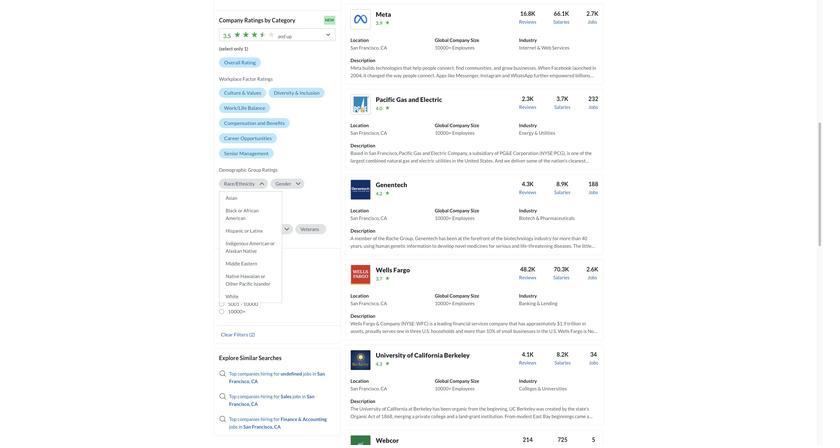 Task type: locate. For each thing, give the bounding box(es) containing it.
find
[[456, 65, 464, 71]]

hiring for undefined
[[261, 371, 273, 377]]

jobs inside 2.6k jobs
[[588, 275, 597, 281]]

10000+ for genentech
[[435, 216, 451, 221]]

for for sales
[[274, 394, 280, 400]]

people up connect.
[[423, 65, 437, 71]]

0 horizontal spatial help
[[370, 88, 379, 94]]

in
[[592, 65, 596, 71], [430, 88, 434, 94], [313, 371, 316, 377], [302, 394, 306, 400], [239, 425, 243, 430]]

description for wells fargo
[[351, 314, 375, 319]]

american
[[226, 216, 246, 221], [249, 241, 269, 247]]

0 vertical spatial companies
[[238, 371, 260, 377]]

jobs for genentech
[[589, 190, 598, 195]]

location san francisco, ca for wells fargo
[[351, 293, 387, 307]]

location san francisco, ca for pacific gas and electric
[[351, 123, 387, 136]]

0 vertical spatial meta
[[376, 10, 391, 18]]

5 industry from the top
[[519, 379, 537, 384]]

biotech
[[519, 216, 535, 221]]

0 horizontal spatial pacific
[[239, 281, 253, 287]]

or down caregiver
[[270, 241, 275, 247]]

- right 1 on the left bottom
[[232, 263, 234, 269]]

augmented
[[545, 80, 568, 86]]

or left family
[[239, 227, 244, 232]]

company for genentech
[[450, 208, 470, 214]]

new
[[325, 18, 334, 22]]

jobs inside 232 jobs
[[589, 104, 598, 110]]

0 horizontal spatial like
[[448, 73, 455, 78]]

builds
[[363, 65, 375, 71]]

- right 501
[[238, 286, 239, 292]]

global for wells fargo
[[435, 293, 449, 299]]

1 global company size 10000+ employees from the top
[[435, 37, 479, 51]]

jobs down 232
[[589, 104, 598, 110]]

like up 2d in the right of the page
[[448, 73, 455, 78]]

industry up banking
[[519, 293, 537, 299]]

1 vertical spatial top
[[229, 394, 237, 400]]

34 jobs
[[589, 352, 599, 366]]

hiring
[[261, 371, 273, 377], [261, 394, 273, 400], [261, 417, 273, 423]]

2 companies from the top
[[238, 394, 260, 400]]

5 global company size 10000+ employees from the top
[[435, 379, 479, 392]]

& inside industry internet & web services
[[537, 45, 541, 51]]

parent
[[224, 227, 238, 232]]

3 location san francisco, ca from the top
[[351, 208, 387, 221]]

career opportunities button
[[219, 133, 277, 144]]

senior management
[[224, 150, 269, 156]]

4 description from the top
[[351, 314, 375, 319]]

jobs down 188
[[589, 190, 598, 195]]

2 horizontal spatial jobs
[[303, 371, 312, 377]]

jobs inside 188 jobs
[[589, 190, 598, 195]]

0 horizontal spatial native
[[226, 274, 240, 279]]

2 vertical spatial for
[[274, 417, 280, 423]]

0 horizontal spatial people
[[403, 73, 417, 78]]

hispanic
[[226, 228, 244, 234]]

billions
[[576, 73, 590, 78]]

salaries for university of california berkeley
[[555, 360, 571, 366]]

and down evolution
[[408, 96, 419, 103]]

african
[[244, 208, 259, 214]]

5001 - 10000
[[228, 301, 258, 307]]

2 san francisco, ca from the top
[[229, 394, 315, 408]]

and inside compensation and benefits button
[[257, 120, 266, 126]]

jobs down 34
[[589, 360, 599, 366]]

2 location from the top
[[351, 123, 369, 128]]

& left lending
[[537, 301, 540, 307]]

2 location san francisco, ca from the top
[[351, 123, 387, 136]]

& right the biotech
[[536, 216, 540, 221]]

or for parent
[[239, 227, 244, 232]]

american inside black or african american
[[226, 216, 246, 221]]

1 industry from the top
[[519, 37, 537, 43]]

meta up 3.9 at left
[[376, 10, 391, 18]]

in inside the 'top companies hiring for finance & accounting jobs in san francisco, ca'
[[239, 425, 243, 430]]

industry inside industry energy & utilities
[[519, 123, 537, 128]]

people
[[423, 65, 437, 71], [403, 73, 417, 78]]

2 industry from the top
[[519, 123, 537, 128]]

gender
[[276, 181, 291, 187]]

5 location from the top
[[351, 379, 369, 384]]

global for meta
[[435, 37, 449, 43]]

world.
[[374, 80, 387, 86]]

1 employees from the top
[[452, 45, 475, 51]]

3.7k salaries
[[554, 95, 571, 110]]

company ratings by category
[[219, 17, 296, 24]]

1 description from the top
[[351, 58, 375, 63]]

location down genentech image
[[351, 208, 369, 214]]

the down technologies
[[386, 73, 393, 78]]

1 vertical spatial jobs
[[293, 394, 301, 400]]

& left values
[[242, 90, 246, 96]]

overall
[[224, 59, 240, 65]]

10000+ for university of california berkeley
[[435, 386, 451, 392]]

jobs for meta
[[588, 19, 597, 25]]

reviews down the 2.3k
[[519, 104, 537, 110]]

ratings left by
[[244, 17, 264, 24]]

1 horizontal spatial native
[[243, 248, 257, 254]]

& right the colleges
[[538, 386, 541, 392]]

build
[[380, 88, 391, 94]]

fargo
[[394, 267, 410, 274]]

0 vertical spatial american
[[226, 216, 246, 221]]

4 employees from the top
[[452, 301, 475, 307]]

or
[[238, 208, 243, 214], [239, 227, 244, 232], [245, 228, 249, 234], [270, 241, 275, 247], [261, 274, 265, 279]]

1 top from the top
[[229, 371, 237, 377]]

global company size
[[219, 255, 272, 262]]

ca
[[381, 45, 387, 51], [381, 130, 387, 136], [381, 216, 387, 221], [381, 301, 387, 307], [251, 379, 258, 385], [381, 386, 387, 392], [251, 402, 258, 408], [274, 425, 281, 430]]

native up global company size
[[243, 248, 257, 254]]

jobs for sales
[[293, 394, 301, 400]]

diversity
[[274, 90, 294, 96]]

instagram
[[481, 73, 501, 78]]

salaries down 66.1k
[[553, 19, 570, 25]]

2 vertical spatial ratings
[[262, 167, 278, 173]]

hiring inside the 'top companies hiring for finance & accounting jobs in san francisco, ca'
[[261, 417, 273, 423]]

employees for meta
[[452, 45, 475, 51]]

and left the up
[[278, 33, 286, 39]]

industry inside industry internet & web services
[[519, 37, 537, 43]]

5 employees from the top
[[452, 386, 475, 392]]

location san francisco, ca down the 4.0
[[351, 123, 387, 136]]

energy
[[519, 130, 534, 136]]

1 horizontal spatial american
[[249, 241, 269, 247]]

industry for university of california berkeley
[[519, 379, 537, 384]]

2 description from the top
[[351, 143, 375, 149]]

& inside industry banking & lending
[[537, 301, 540, 307]]

3 location from the top
[[351, 208, 369, 214]]

jobs
[[303, 371, 312, 377], [293, 394, 301, 400], [229, 425, 238, 430]]

2 employees from the top
[[452, 130, 475, 136]]

reviews down 48.2k
[[519, 275, 537, 281]]

work/life
[[224, 105, 247, 111]]

2 vertical spatial companies
[[238, 417, 260, 423]]

category
[[272, 17, 296, 24]]

berkeley
[[444, 352, 470, 359]]

2 vertical spatial top
[[229, 417, 237, 423]]

1 horizontal spatial jobs
[[293, 394, 301, 400]]

&
[[537, 45, 541, 51], [242, 90, 246, 96], [295, 90, 299, 96], [535, 130, 538, 136], [536, 216, 540, 221], [537, 301, 540, 307], [538, 386, 541, 392], [298, 417, 302, 423]]

& right finance
[[298, 417, 302, 423]]

1 vertical spatial ratings
[[257, 76, 273, 82]]

global company size 10000+ employees for wells fargo
[[435, 293, 479, 307]]

location san francisco, ca
[[351, 37, 387, 51], [351, 123, 387, 136], [351, 208, 387, 221], [351, 293, 387, 307], [351, 379, 387, 392]]

3 top from the top
[[229, 417, 237, 423]]

like down further
[[536, 80, 544, 86]]

industry for wells fargo
[[519, 293, 537, 299]]

10000+ for wells fargo
[[435, 301, 451, 307]]

people with disabilities
[[224, 211, 273, 217]]

jobs for pacific gas and electric
[[589, 104, 598, 110]]

pacific gas and electric image
[[351, 95, 371, 115]]

industry for meta
[[519, 37, 537, 43]]

hiring left the sales
[[261, 394, 273, 400]]

overall rating
[[224, 59, 256, 65]]

companies inside the 'top companies hiring for finance & accounting jobs in san francisco, ca'
[[238, 417, 260, 423]]

2 vertical spatial hiring
[[261, 417, 273, 423]]

0 vertical spatial people
[[423, 65, 437, 71]]

2 global company size 10000+ employees from the top
[[435, 123, 479, 136]]

location
[[351, 37, 369, 43], [351, 123, 369, 128], [351, 208, 369, 214], [351, 293, 369, 299], [351, 379, 369, 384]]

pharmaceuticals
[[540, 216, 575, 221]]

3 global company size 10000+ employees from the top
[[435, 208, 479, 221]]

location san francisco, ca down 3.9 at left
[[351, 37, 387, 51]]

1 horizontal spatial like
[[536, 80, 544, 86]]

or left latinx
[[245, 228, 249, 234]]

1 vertical spatial pacific
[[239, 281, 253, 287]]

connect.
[[418, 73, 436, 78]]

san francisco, ca down searches
[[229, 371, 325, 385]]

or for black
[[238, 208, 243, 214]]

1 vertical spatial san francisco, ca
[[229, 394, 315, 408]]

ratings right group
[[262, 167, 278, 173]]

top inside the 'top companies hiring for finance & accounting jobs in san francisco, ca'
[[229, 417, 237, 423]]

meta up 2004,
[[351, 65, 362, 71]]

0 horizontal spatial jobs
[[229, 425, 238, 430]]

is
[[412, 80, 415, 86]]

1 vertical spatial help
[[370, 88, 379, 94]]

- right 201
[[238, 279, 239, 285]]

salaries down 70.3k
[[553, 275, 570, 281]]

size for wells fargo
[[471, 293, 479, 299]]

facebook
[[552, 65, 572, 71]]

clear
[[221, 332, 233, 338]]

location san francisco, ca down 4.3
[[351, 379, 387, 392]]

0 vertical spatial top
[[229, 371, 237, 377]]

location down pacific gas and electric image
[[351, 123, 369, 128]]

1001 - 5000
[[228, 294, 255, 300]]

3 employees from the top
[[452, 216, 475, 221]]

industry up energy
[[519, 123, 537, 128]]

colleges
[[519, 386, 537, 392]]

location for meta
[[351, 37, 369, 43]]

companies for top companies hiring for finance & accounting jobs in san francisco, ca
[[238, 417, 260, 423]]

american down black
[[226, 216, 246, 221]]

232 jobs
[[589, 95, 599, 110]]

industry up the colleges
[[519, 379, 537, 384]]

2 vertical spatial jobs
[[229, 425, 238, 430]]

2 top from the top
[[229, 394, 237, 400]]

global company size 10000+ employees for genentech
[[435, 208, 479, 221]]

help right to at the left of page
[[370, 88, 379, 94]]

0 vertical spatial native
[[243, 248, 257, 254]]

the up to at the left of page
[[366, 80, 373, 86]]

location down wells fargo image
[[351, 293, 369, 299]]

1 vertical spatial people
[[403, 73, 417, 78]]

salaries down 3.7k
[[554, 104, 571, 110]]

hiring down searches
[[261, 371, 273, 377]]

0 vertical spatial the
[[386, 73, 393, 78]]

214
[[523, 437, 533, 444]]

or up islander
[[261, 274, 265, 279]]

- down 1001 - 5000
[[241, 301, 242, 307]]

2 hiring from the top
[[261, 394, 273, 400]]

location for genentech
[[351, 208, 369, 214]]

to
[[365, 88, 369, 94]]

native up 'other'
[[226, 274, 240, 279]]

3.7k
[[557, 95, 569, 102]]

meta
[[376, 10, 391, 18], [351, 65, 362, 71], [400, 80, 411, 86]]

1 vertical spatial for
[[274, 394, 280, 400]]

meta up next
[[400, 80, 411, 86]]

- right 1001
[[241, 294, 242, 300]]

reviews down '16.8k'
[[519, 19, 537, 25]]

hiring left finance
[[261, 417, 273, 423]]

1 san francisco, ca from the top
[[229, 371, 325, 385]]

industry up the biotech
[[519, 208, 537, 214]]

technology.
[[447, 88, 471, 94]]

undefined
[[281, 371, 302, 377]]

1000
[[240, 286, 252, 292]]

salaries down 8.9k
[[554, 190, 571, 195]]

jobs for undefined
[[303, 371, 312, 377]]

1 reviews from the top
[[519, 19, 537, 25]]

4.0
[[376, 106, 382, 111]]

location down meta image
[[351, 37, 369, 43]]

(select
[[219, 46, 233, 52]]

0 vertical spatial jobs
[[303, 371, 312, 377]]

hiring for sales
[[261, 394, 273, 400]]

0 vertical spatial hiring
[[261, 371, 273, 377]]

3 for from the top
[[274, 417, 280, 423]]

1 vertical spatial companies
[[238, 394, 260, 400]]

1 vertical spatial meta
[[351, 65, 362, 71]]

5 location san francisco, ca from the top
[[351, 379, 387, 392]]

industry inside industry banking & lending
[[519, 293, 537, 299]]

3 description from the top
[[351, 228, 375, 234]]

help right that
[[413, 65, 422, 71]]

location san francisco, ca down 3.7
[[351, 293, 387, 307]]

2 vertical spatial meta
[[400, 80, 411, 86]]

top for top companies hiring for finance & accounting jobs in san francisco, ca
[[229, 417, 237, 423]]

1 location san francisco, ca from the top
[[351, 37, 387, 51]]

connect,
[[438, 65, 455, 71]]

2 for from the top
[[274, 394, 280, 400]]

global for pacific gas and electric
[[435, 123, 449, 128]]

native inside native hawaiian or other pacific islander
[[226, 274, 240, 279]]

webcor image
[[351, 436, 371, 446]]

0 horizontal spatial american
[[226, 216, 246, 221]]

70.3k salaries
[[553, 266, 570, 281]]

reviews down 4.3k
[[519, 190, 537, 195]]

ratings right factor
[[257, 76, 273, 82]]

top companies hiring for undefined jobs in
[[229, 371, 317, 377]]

global company size 10000+ employees for meta
[[435, 37, 479, 51]]

4 global company size 10000+ employees from the top
[[435, 293, 479, 307]]

the down now,
[[391, 88, 398, 94]]

2d
[[448, 80, 455, 86]]

or inside black or african american
[[238, 208, 243, 214]]

2 vertical spatial the
[[391, 88, 398, 94]]

- for 201
[[238, 279, 239, 285]]

for left finance
[[274, 417, 280, 423]]

services
[[552, 45, 570, 51]]

when
[[538, 65, 551, 71]]

4 location san francisco, ca from the top
[[351, 293, 387, 307]]

industry inside industry colleges & universities
[[519, 379, 537, 384]]

1 hiring from the top
[[261, 371, 273, 377]]

location down university of california berkeley image
[[351, 379, 369, 384]]

1 companies from the top
[[238, 371, 260, 377]]

1 vertical spatial american
[[249, 241, 269, 247]]

and left benefits
[[257, 120, 266, 126]]

1 vertical spatial native
[[226, 274, 240, 279]]

5000
[[243, 294, 255, 300]]

and
[[278, 33, 286, 39], [494, 65, 501, 71], [502, 73, 510, 78], [569, 80, 577, 86], [408, 96, 419, 103], [257, 120, 266, 126]]

reviews down 4.1k
[[519, 360, 537, 366]]

culture
[[224, 90, 241, 96]]

university of california berkeley image
[[351, 351, 371, 371]]

3 hiring from the top
[[261, 417, 273, 423]]

middle eastern
[[226, 261, 257, 267]]

for inside the 'top companies hiring for finance & accounting jobs in san francisco, ca'
[[274, 417, 280, 423]]

employees for university of california berkeley
[[452, 386, 475, 392]]

san francisco, ca up the 'top companies hiring for finance & accounting jobs in san francisco, ca'
[[229, 394, 315, 408]]

1 horizontal spatial help
[[413, 65, 422, 71]]

opportunities
[[241, 135, 272, 141]]

1 vertical spatial hiring
[[261, 394, 273, 400]]

1001
[[228, 294, 240, 300]]

2.7k jobs
[[587, 10, 599, 25]]

family
[[245, 227, 258, 232]]

jobs down 2.7k
[[588, 19, 597, 25]]

salaries down 8.2k
[[555, 360, 571, 366]]

5 description from the top
[[351, 399, 375, 405]]

reviews for university of california berkeley
[[519, 360, 537, 366]]

jobs down 2.6k
[[588, 275, 597, 281]]

san inside the 'top companies hiring for finance & accounting jobs in san francisco, ca'
[[243, 425, 251, 430]]

industry biotech & pharmaceuticals
[[519, 208, 575, 221]]

4 industry from the top
[[519, 293, 537, 299]]

for left the sales
[[274, 394, 280, 400]]

3 industry from the top
[[519, 208, 537, 214]]

0 vertical spatial pacific
[[376, 96, 395, 103]]

3 companies from the top
[[238, 417, 260, 423]]

description for pacific gas and electric
[[351, 143, 375, 149]]

1 location from the top
[[351, 37, 369, 43]]

clear filters (2) button
[[219, 332, 257, 338]]

& inside industry biotech & pharmaceuticals
[[536, 216, 540, 221]]

description
[[351, 58, 375, 63], [351, 143, 375, 149], [351, 228, 375, 234], [351, 314, 375, 319], [351, 399, 375, 405]]

4 reviews from the top
[[519, 275, 537, 281]]

for left the undefined
[[274, 371, 280, 377]]

american down latinx
[[249, 241, 269, 247]]

other
[[226, 281, 238, 287]]

global for genentech
[[435, 208, 449, 214]]

0 vertical spatial for
[[274, 371, 280, 377]]

4 location from the top
[[351, 293, 369, 299]]

0 horizontal spatial meta
[[351, 65, 362, 71]]

& left web
[[537, 45, 541, 51]]

san
[[351, 45, 358, 51], [351, 130, 358, 136], [351, 216, 358, 221], [351, 301, 358, 307], [317, 371, 325, 377], [351, 386, 358, 392], [307, 394, 315, 400], [243, 425, 251, 430]]

- for 51
[[235, 271, 237, 277]]

& left inclusion
[[295, 90, 299, 96]]

industry inside industry biotech & pharmaceuticals
[[519, 208, 537, 214]]

2 reviews from the top
[[519, 104, 537, 110]]

or inside the indigenous american or alaskan native
[[270, 241, 275, 247]]

location san francisco, ca down 4.2
[[351, 208, 387, 221]]

5 reviews from the top
[[519, 360, 537, 366]]

1 for from the top
[[274, 371, 280, 377]]

top companies hiring for finance & accounting jobs in san francisco, ca
[[229, 417, 327, 430]]

industry up internet
[[519, 37, 537, 43]]

american inside the indigenous american or alaskan native
[[249, 241, 269, 247]]

description for genentech
[[351, 228, 375, 234]]

0 vertical spatial san francisco, ca
[[229, 371, 325, 385]]

size for meta
[[471, 37, 479, 43]]

& right energy
[[535, 130, 538, 136]]

top for top companies hiring for undefined jobs in
[[229, 371, 237, 377]]

jobs inside 2.7k jobs
[[588, 19, 597, 25]]

global for university of california berkeley
[[435, 379, 449, 384]]

banking
[[519, 301, 536, 307]]

or right black
[[238, 208, 243, 214]]

or for hispanic
[[245, 228, 249, 234]]

size for university of california berkeley
[[471, 379, 479, 384]]

- right 51
[[235, 271, 237, 277]]

people down that
[[403, 73, 417, 78]]

& inside industry colleges & universities
[[538, 386, 541, 392]]

work/life balance button
[[219, 103, 270, 113]]

3 reviews from the top
[[519, 190, 537, 195]]



Task type: vqa. For each thing, say whether or not it's contained in the screenshot.
Native
yes



Task type: describe. For each thing, give the bounding box(es) containing it.
overall rating button
[[219, 58, 261, 68]]

10000
[[243, 301, 258, 307]]

location san francisco, ca for genentech
[[351, 208, 387, 221]]

& inside industry energy & utilities
[[535, 130, 538, 136]]

senior management button
[[219, 149, 274, 159]]

employees for genentech
[[452, 216, 475, 221]]

global company size 10000+ employees for university of california berkeley
[[435, 379, 479, 392]]

201 - 500
[[228, 279, 249, 285]]

location for wells fargo
[[351, 293, 369, 299]]

rating
[[241, 59, 256, 65]]

companies for top companies hiring for sales jobs in
[[238, 394, 260, 400]]

- for 5001
[[241, 301, 242, 307]]

and left virtual
[[569, 80, 577, 86]]

10000+ for meta
[[435, 45, 451, 51]]

demographic group ratings
[[219, 167, 278, 173]]

demographic
[[219, 167, 247, 173]]

size for pacific gas and electric
[[471, 123, 479, 128]]

1 vertical spatial like
[[536, 80, 544, 86]]

or inside native hawaiian or other pacific islander
[[261, 274, 265, 279]]

clear filters (2)
[[221, 332, 255, 338]]

ratings for factor
[[257, 76, 273, 82]]

communities,
[[465, 65, 493, 71]]

latinx
[[250, 228, 263, 234]]

native inside the indigenous american or alaskan native
[[243, 248, 257, 254]]

empowered
[[550, 73, 575, 78]]

8.2k salaries
[[555, 352, 571, 366]]

meta image
[[351, 9, 371, 29]]

2 horizontal spatial meta
[[400, 80, 411, 86]]

4.1k
[[522, 352, 534, 359]]

location san francisco, ca for meta
[[351, 37, 387, 51]]

web
[[542, 45, 551, 51]]

ca inside the 'top companies hiring for finance & accounting jobs in san francisco, ca'
[[274, 425, 281, 430]]

workplace
[[219, 76, 242, 82]]

employees for wells fargo
[[452, 301, 475, 307]]

alaskan
[[226, 248, 242, 254]]

4.3
[[376, 362, 382, 367]]

location san francisco, ca for university of california berkeley
[[351, 379, 387, 392]]

48.2k
[[520, 266, 535, 273]]

company for university of california berkeley
[[450, 379, 470, 384]]

16.8k
[[520, 10, 535, 17]]

51
[[228, 271, 234, 277]]

global company size 10000+ employees for pacific gas and electric
[[435, 123, 479, 136]]

salaries for meta
[[553, 19, 570, 25]]

orientation
[[239, 196, 263, 202]]

industry for genentech
[[519, 208, 537, 214]]

ratings for group
[[262, 167, 278, 173]]

jobs for wells fargo
[[588, 275, 597, 281]]

1 horizontal spatial meta
[[376, 10, 391, 18]]

- for 1001
[[241, 294, 242, 300]]

veterans
[[301, 227, 319, 232]]

gas
[[396, 96, 407, 103]]

214 link
[[519, 436, 537, 446]]

reviews for pacific gas and electric
[[519, 104, 537, 110]]

pacific gas and electric
[[376, 96, 442, 103]]

4.1k reviews
[[519, 352, 537, 366]]

industry colleges & universities
[[519, 379, 567, 392]]

- for 501
[[238, 286, 239, 292]]

islander
[[254, 281, 271, 287]]

similar
[[240, 355, 258, 362]]

internet
[[519, 45, 536, 51]]

2.7k
[[587, 10, 599, 17]]

changed
[[367, 73, 385, 78]]

senior
[[224, 150, 238, 156]]

16.8k reviews
[[519, 10, 537, 25]]

pacific inside native hawaiian or other pacific islander
[[239, 281, 253, 287]]

asian
[[226, 195, 237, 201]]

compensation and benefits button
[[219, 118, 290, 128]]

salaries for pacific gas and electric
[[554, 104, 571, 110]]

description for university of california berkeley
[[351, 399, 375, 405]]

& inside button
[[295, 90, 299, 96]]

for for finance & accounting
[[274, 417, 280, 423]]

and down grow
[[502, 73, 510, 78]]

genentech image
[[351, 180, 371, 200]]

jobs inside the 'top companies hiring for finance & accounting jobs in san francisco, ca'
[[229, 425, 238, 430]]

san francisco, ca for undefined
[[229, 371, 325, 385]]

francisco, inside the 'top companies hiring for finance & accounting jobs in san francisco, ca'
[[252, 425, 273, 430]]

0 vertical spatial ratings
[[244, 17, 264, 24]]

industry for pacific gas and electric
[[519, 123, 537, 128]]

universities
[[542, 386, 567, 392]]

technologies
[[376, 65, 402, 71]]

beyond
[[432, 80, 447, 86]]

middle
[[226, 261, 240, 267]]

salaries for genentech
[[554, 190, 571, 195]]

0 vertical spatial like
[[448, 73, 455, 78]]

hispanic or latinx
[[226, 228, 263, 234]]

10000+ for pacific gas and electric
[[435, 130, 451, 136]]

finance
[[281, 417, 297, 423]]

industry internet & web services
[[519, 37, 570, 51]]

3.7
[[376, 276, 382, 282]]

reviews for meta
[[519, 19, 537, 25]]

career opportunities
[[224, 135, 272, 141]]

screens
[[456, 80, 471, 86]]

wells fargo
[[376, 267, 410, 274]]

1 horizontal spatial people
[[423, 65, 437, 71]]

salaries for wells fargo
[[553, 275, 570, 281]]

201
[[228, 279, 237, 285]]

size for genentech
[[471, 208, 479, 214]]

188 jobs
[[589, 181, 599, 195]]

indigenous american or alaskan native
[[226, 241, 275, 254]]

top for top companies hiring for sales jobs in
[[229, 394, 237, 400]]

1 vertical spatial the
[[366, 80, 373, 86]]

race/ethnicity
[[224, 181, 255, 187]]

for for undefined
[[274, 371, 280, 377]]

hawaiian
[[240, 274, 260, 279]]

4.2
[[376, 191, 382, 197]]

searches
[[259, 355, 282, 362]]

location for pacific gas and electric
[[351, 123, 369, 128]]

that
[[403, 65, 412, 71]]

sexual orientation
[[224, 196, 263, 202]]

black or african american
[[226, 208, 259, 221]]

virtual
[[578, 80, 591, 86]]

hiring for finance
[[261, 417, 273, 423]]

career
[[224, 135, 240, 141]]

whatsapp
[[511, 73, 533, 78]]

san francisco, ca for sales
[[229, 394, 315, 408]]

around
[[351, 80, 366, 86]]

industry energy & utilities
[[519, 123, 555, 136]]

and up instagram
[[494, 65, 501, 71]]

reviews for genentech
[[519, 190, 537, 195]]

accounting
[[303, 417, 327, 423]]

& inside "button"
[[242, 90, 246, 96]]

48.2k reviews
[[519, 266, 537, 281]]

top companies hiring for sales jobs in
[[229, 394, 307, 400]]

- for 1
[[232, 263, 234, 269]]

location for university of california berkeley
[[351, 379, 369, 384]]

0 vertical spatial help
[[413, 65, 422, 71]]

companies for top companies hiring for undefined jobs in
[[238, 371, 260, 377]]

200
[[238, 271, 246, 277]]

work/life balance
[[224, 105, 265, 111]]

51 - 200
[[228, 271, 246, 277]]

66.1k salaries
[[553, 10, 570, 25]]

1 horizontal spatial pacific
[[376, 96, 395, 103]]

reviews for wells fargo
[[519, 275, 537, 281]]

lending
[[541, 301, 558, 307]]

5
[[592, 437, 595, 444]]

company for pacific gas and electric
[[450, 123, 470, 128]]

black
[[226, 208, 237, 214]]

webcor
[[376, 437, 399, 445]]

wells fargo image
[[351, 265, 371, 285]]

description inside description meta builds technologies that help people connect, find communities, and grow businesses. when facebook launched in 2004, it changed the way people connect. apps like messenger, instagram and whatsapp further empowered billions around the world. now, meta is moving beyond 2d screens toward immersive experiences like augmented and virtual reality to help build the next evolution in social technology.
[[351, 58, 375, 63]]

workplace factor ratings
[[219, 76, 273, 82]]

up
[[287, 33, 292, 39]]

employees for pacific gas and electric
[[452, 130, 475, 136]]

native hawaiian or other pacific islander
[[226, 274, 271, 287]]

2004,
[[351, 73, 363, 78]]

company for wells fargo
[[450, 293, 470, 299]]

launched
[[573, 65, 592, 71]]

& inside the 'top companies hiring for finance & accounting jobs in san francisco, ca'
[[298, 417, 302, 423]]

jobs for university of california berkeley
[[589, 360, 599, 366]]

of
[[407, 352, 413, 359]]

8.9k
[[557, 181, 569, 188]]

by
[[265, 17, 271, 24]]

4.3k reviews
[[519, 181, 537, 195]]

evolution
[[409, 88, 429, 94]]

company for meta
[[450, 37, 470, 43]]



